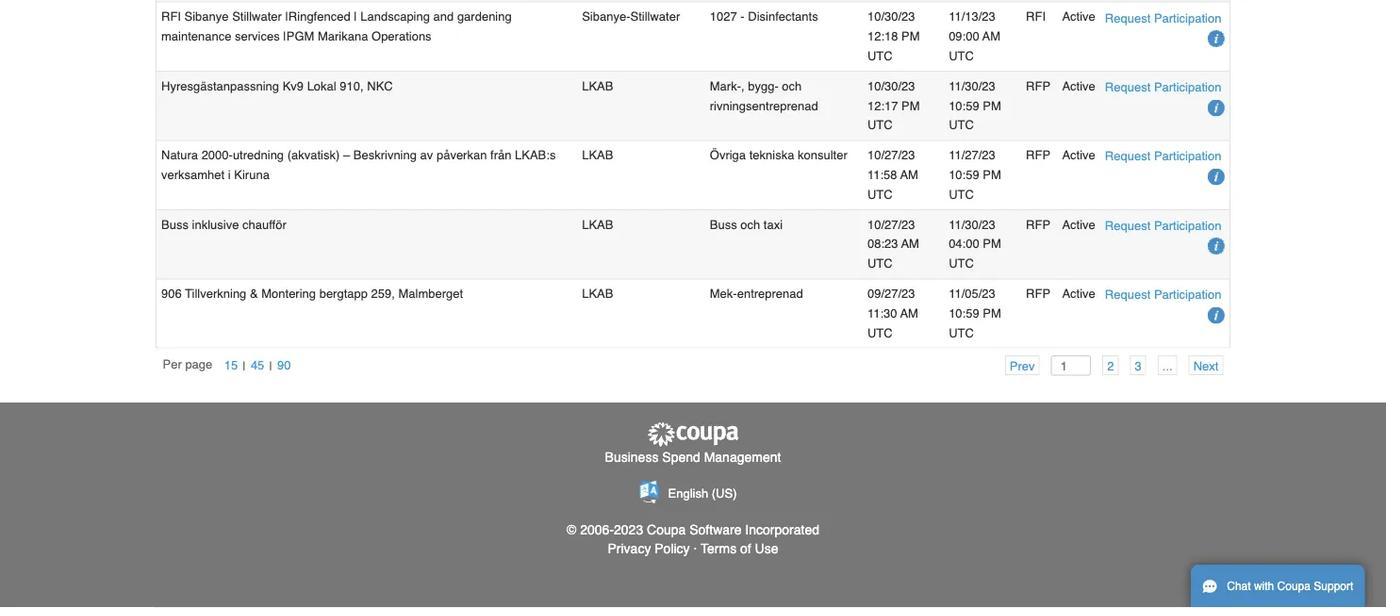 Task type: describe. For each thing, give the bounding box(es) containing it.
nkc
[[367, 79, 393, 93]]

management
[[704, 450, 782, 465]]

mek-
[[710, 287, 737, 301]]

request participation button for 11/30/23 04:00 pm utc
[[1106, 216, 1222, 235]]

lkab for övriga
[[582, 148, 614, 162]]

259,
[[371, 287, 395, 301]]

45
[[251, 359, 264, 373]]

,
[[742, 79, 745, 93]]

buss for buss och taxi
[[710, 217, 737, 231]]

and
[[434, 10, 454, 24]]

active for 11/05/23 10:59 pm utc
[[1063, 287, 1096, 301]]

utc for 11/05/23 10:59 pm utc
[[949, 326, 974, 340]]

(akvatisk)
[[287, 148, 340, 162]]

active for 11/13/23 09:00 am utc
[[1063, 10, 1096, 24]]

am for 11:58
[[901, 168, 919, 182]]

business
[[605, 450, 659, 465]]

hyresgästanpassning kv9 lokal 910, nkc
[[161, 79, 393, 93]]

10:59 for 11/30/23
[[949, 98, 980, 113]]

hyresgästanpassning
[[161, 79, 279, 93]]

rfp for 11/30/23 10:59 pm utc
[[1026, 79, 1051, 93]]

10/30/23 12:18 pm utc
[[868, 10, 920, 63]]

with
[[1255, 580, 1275, 593]]

rfi for rfi
[[1026, 10, 1046, 24]]

buss for buss inklusive chaufför
[[161, 217, 189, 231]]

gardening
[[457, 10, 512, 24]]

lkab for mark-
[[582, 79, 614, 93]]

10/30/23 for 12:17
[[868, 79, 916, 93]]

next
[[1194, 360, 1219, 374]]

lkab:s
[[515, 148, 556, 162]]

10/30/23 for 12:18
[[868, 10, 916, 24]]

sibanye-stillwater
[[582, 10, 680, 24]]

coupa supplier portal image
[[646, 422, 741, 448]]

participation for 11/30/23 10:59 pm utc
[[1155, 80, 1222, 94]]

11/13/23 09:00 am utc
[[949, 10, 1001, 63]]

utc for 11/30/23 04:00 pm utc
[[949, 257, 974, 271]]

... button
[[1158, 356, 1178, 376]]

use
[[755, 541, 779, 556]]

chaufför
[[242, 217, 287, 231]]

utc for 11/30/23 10:59 pm utc
[[949, 118, 974, 132]]

natura 2000-utredning (akvatisk) – beskrivning av påverkan från lkab:s verksamhet i kiruna
[[161, 148, 556, 182]]

11/30/23 10:59 pm utc
[[949, 79, 1002, 132]]

08:23
[[868, 237, 899, 251]]

per page
[[163, 357, 213, 371]]

request participation for 11/30/23 04:00 pm utc
[[1106, 218, 1222, 232]]

90 button
[[273, 356, 296, 376]]

request for 11/30/23 04:00 pm utc
[[1106, 218, 1151, 232]]

2023
[[614, 522, 644, 537]]

of
[[741, 541, 752, 556]]

participation for 11/13/23 09:00 am utc
[[1155, 11, 1222, 25]]

taxi
[[764, 217, 783, 231]]

11/13/23
[[949, 10, 996, 24]]

rivningsentreprenad
[[710, 98, 819, 113]]

services
[[235, 29, 280, 43]]

navigation containing prev
[[994, 356, 1224, 377]]

09:00
[[949, 29, 980, 43]]

utc for 10/27/23 08:23 am utc
[[868, 257, 893, 271]]

pm for 11/05/23 10:59 pm utc
[[983, 306, 1002, 320]]

10/27/23 08:23 am utc
[[868, 217, 920, 271]]

utc for 10/30/23 12:18 pm utc
[[868, 49, 893, 63]]

rfp for 11/27/23 10:59 pm utc
[[1026, 148, 1051, 162]]

© 2006-2023 coupa software incorporated
[[567, 522, 820, 537]]

per
[[163, 357, 182, 371]]

utc for 11/27/23 10:59 pm utc
[[949, 187, 974, 201]]

montering
[[262, 287, 316, 301]]

kv9
[[283, 79, 304, 93]]

11/27/23
[[949, 148, 996, 162]]

lkab for buss
[[582, 217, 614, 231]]

terms of use link
[[701, 541, 779, 556]]

active for 11/30/23 04:00 pm utc
[[1063, 217, 1096, 231]]

chat
[[1228, 580, 1252, 593]]

prev
[[1010, 360, 1035, 374]]

am for 09:00
[[983, 29, 1001, 43]]

entreprenad
[[737, 287, 804, 301]]

©
[[567, 522, 577, 537]]

2
[[1108, 360, 1115, 374]]

(us)
[[712, 486, 737, 501]]

av
[[420, 148, 433, 162]]

request participation for 11/05/23 10:59 pm utc
[[1106, 288, 1222, 302]]

-
[[741, 10, 745, 24]]

|pgm
[[283, 29, 314, 43]]

tillverkning
[[185, 287, 247, 301]]

disinfectants
[[748, 10, 819, 24]]

11:30
[[868, 306, 898, 320]]

participation for 11/27/23 10:59 pm utc
[[1155, 149, 1222, 163]]

request participation button for 11/30/23 10:59 pm utc
[[1106, 77, 1222, 97]]

terms
[[701, 541, 737, 556]]

verksamhet
[[161, 168, 225, 182]]

i
[[228, 168, 231, 182]]

utc for 09/27/23 11:30 am utc
[[868, 326, 893, 340]]

09/27/23
[[868, 287, 916, 301]]

11/27/23 10:59 pm utc
[[949, 148, 1002, 201]]

pm for 10/30/23 12:18 pm utc
[[902, 29, 920, 43]]

15 | 45 | 90
[[224, 359, 291, 373]]

participation for 11/05/23 10:59 pm utc
[[1155, 288, 1222, 302]]

prev button
[[1006, 356, 1040, 376]]

–
[[343, 148, 350, 162]]

request participation for 11/27/23 10:59 pm utc
[[1106, 149, 1222, 163]]

privacy
[[608, 541, 651, 556]]

rfi for rfi sibanye stillwater |ringfenced | landscaping and gardening maintenance services |pgm marikana operations
[[161, 10, 181, 24]]

rfi sibanye stillwater |ringfenced | landscaping and gardening maintenance services |pgm marikana operations
[[161, 10, 512, 43]]

lkab for mek-
[[582, 287, 614, 301]]

rfp for 11/05/23 10:59 pm utc
[[1026, 287, 1051, 301]]

sibanye
[[184, 10, 229, 24]]

mark-
[[710, 79, 742, 93]]



Task type: locate. For each thing, give the bounding box(es) containing it.
sibanye-
[[582, 10, 631, 24]]

3 request participation from the top
[[1106, 149, 1222, 163]]

3 lkab from the top
[[582, 217, 614, 231]]

1 horizontal spatial buss
[[710, 217, 737, 231]]

privacy policy link
[[608, 541, 690, 556]]

5 request participation button from the top
[[1106, 285, 1222, 305]]

2 10/30/23 from the top
[[868, 79, 916, 93]]

1 stillwater from the left
[[232, 10, 282, 24]]

1 vertical spatial 10/30/23
[[868, 79, 916, 93]]

beskrivning
[[354, 148, 417, 162]]

request
[[1106, 11, 1151, 25], [1106, 80, 1151, 94], [1106, 149, 1151, 163], [1106, 218, 1151, 232], [1106, 288, 1151, 302]]

konsulter
[[798, 148, 848, 162]]

active for 11/27/23 10:59 pm utc
[[1063, 148, 1096, 162]]

10:59
[[949, 98, 980, 113], [949, 168, 980, 182], [949, 306, 980, 320]]

buss och taxi
[[710, 217, 783, 231]]

1 request participation button from the top
[[1106, 8, 1222, 28]]

0 horizontal spatial stillwater
[[232, 10, 282, 24]]

1 vertical spatial coupa
[[1278, 580, 1311, 593]]

3 rfp from the top
[[1026, 217, 1051, 231]]

11/30/23 for 10:59
[[949, 79, 996, 93]]

business spend management
[[605, 450, 782, 465]]

utc down 11:58 at the top right
[[868, 187, 893, 201]]

2 rfi from the left
[[1026, 10, 1046, 24]]

navigation containing per page
[[163, 356, 296, 377]]

11/05/23
[[949, 287, 996, 301]]

operations
[[372, 29, 432, 43]]

request for 11/30/23 10:59 pm utc
[[1106, 80, 1151, 94]]

buss inklusive chaufför
[[161, 217, 287, 231]]

software
[[690, 522, 742, 537]]

12:17
[[868, 98, 899, 113]]

1 rfp from the top
[[1026, 79, 1051, 93]]

rfp
[[1026, 79, 1051, 93], [1026, 148, 1051, 162], [1026, 217, 1051, 231], [1026, 287, 1051, 301]]

11/05/23 10:59 pm utc
[[949, 287, 1002, 340]]

pm right 12:17
[[902, 98, 920, 113]]

10:59 up '11/27/23'
[[949, 98, 980, 113]]

5 participation from the top
[[1155, 288, 1222, 302]]

10/30/23 inside "10/30/23 12:17 pm utc"
[[868, 79, 916, 93]]

5 request participation from the top
[[1106, 288, 1222, 302]]

11:58
[[868, 168, 898, 182]]

utc inside 11/30/23 10:59 pm utc
[[949, 118, 974, 132]]

participation
[[1155, 11, 1222, 25], [1155, 80, 1222, 94], [1155, 149, 1222, 163], [1155, 218, 1222, 232], [1155, 288, 1222, 302]]

11/30/23 inside 11/30/23 04:00 pm utc
[[949, 217, 996, 231]]

rfp right '11/27/23'
[[1026, 148, 1051, 162]]

4 request participation button from the top
[[1106, 216, 1222, 235]]

10/27/23 up 11:58 at the top right
[[868, 148, 916, 162]]

rfp right 11/30/23 04:00 pm utc
[[1026, 217, 1051, 231]]

11/30/23 04:00 pm utc
[[949, 217, 1002, 271]]

tekniska
[[750, 148, 795, 162]]

utc inside 11/05/23 10:59 pm utc
[[949, 326, 974, 340]]

2 buss from the left
[[710, 217, 737, 231]]

2 active from the top
[[1063, 79, 1096, 93]]

0 horizontal spatial coupa
[[647, 522, 686, 537]]

4 rfp from the top
[[1026, 287, 1051, 301]]

utc inside 11/30/23 04:00 pm utc
[[949, 257, 974, 271]]

chat with coupa support
[[1228, 580, 1354, 593]]

906 tillverkning & montering bergtapp 259, malmberget
[[161, 287, 463, 301]]

10:59 for 11/05/23
[[949, 306, 980, 320]]

rfi
[[161, 10, 181, 24], [1026, 10, 1046, 24]]

rfi right 11/13/23
[[1026, 10, 1046, 24]]

utc inside "10/30/23 12:17 pm utc"
[[868, 118, 893, 132]]

4 request participation from the top
[[1106, 218, 1222, 232]]

10/30/23
[[868, 10, 916, 24], [868, 79, 916, 93]]

3 10:59 from the top
[[949, 306, 980, 320]]

am for 11:30
[[901, 306, 919, 320]]

stillwater left the 1027
[[631, 10, 680, 24]]

stillwater up services
[[232, 10, 282, 24]]

10/30/23 12:17 pm utc
[[868, 79, 920, 132]]

english
[[668, 486, 709, 501]]

0 vertical spatial 10:59
[[949, 98, 980, 113]]

utc inside "11/27/23 10:59 pm utc"
[[949, 187, 974, 201]]

|
[[354, 10, 357, 24], [243, 359, 246, 373], [269, 359, 273, 373]]

utc down 08:23
[[868, 257, 893, 271]]

0 horizontal spatial och
[[741, 217, 761, 231]]

pm inside "11/27/23 10:59 pm utc"
[[983, 168, 1002, 182]]

10:59 for 11/27/23
[[949, 168, 980, 182]]

3 request participation button from the top
[[1106, 146, 1222, 166]]

1 horizontal spatial |
[[269, 359, 273, 373]]

10:59 inside "11/27/23 10:59 pm utc"
[[949, 168, 980, 182]]

5 active from the top
[[1063, 287, 1096, 301]]

incorporated
[[746, 522, 820, 537]]

2 10:59 from the top
[[949, 168, 980, 182]]

policy
[[655, 541, 690, 556]]

2 button
[[1103, 356, 1119, 376]]

2 request participation button from the top
[[1106, 77, 1222, 97]]

10:59 inside 11/05/23 10:59 pm utc
[[949, 306, 980, 320]]

10/27/23 inside 10/27/23 11:58 am utc
[[868, 148, 916, 162]]

1 vertical spatial och
[[741, 217, 761, 231]]

lokal
[[307, 79, 337, 93]]

utc for 11/13/23 09:00 am utc
[[949, 49, 974, 63]]

mark-, bygg- och rivningsentreprenad
[[710, 79, 819, 113]]

2 horizontal spatial |
[[354, 10, 357, 24]]

maintenance
[[161, 29, 232, 43]]

terms of use
[[701, 541, 779, 556]]

och left taxi
[[741, 217, 761, 231]]

1 vertical spatial 10/27/23
[[868, 217, 916, 231]]

1027 - disinfectants
[[710, 10, 819, 24]]

&
[[250, 287, 258, 301]]

4 active from the top
[[1063, 217, 1096, 231]]

0 horizontal spatial |
[[243, 359, 246, 373]]

2 10/27/23 from the top
[[868, 217, 916, 231]]

04:00
[[949, 237, 980, 251]]

2 vertical spatial 10:59
[[949, 306, 980, 320]]

2 participation from the top
[[1155, 80, 1222, 94]]

1 vertical spatial 11/30/23
[[949, 217, 996, 231]]

3 button
[[1131, 356, 1147, 376]]

natura
[[161, 148, 198, 162]]

1 10/27/23 from the top
[[868, 148, 916, 162]]

pm
[[902, 29, 920, 43], [902, 98, 920, 113], [983, 98, 1002, 113], [983, 168, 1002, 182], [983, 237, 1002, 251], [983, 306, 1002, 320]]

pm inside 10/30/23 12:18 pm utc
[[902, 29, 920, 43]]

övriga
[[710, 148, 746, 162]]

0 vertical spatial coupa
[[647, 522, 686, 537]]

övriga tekniska konsulter
[[710, 148, 848, 162]]

10/27/23 for 11:58
[[868, 148, 916, 162]]

am right the 09:00
[[983, 29, 1001, 43]]

utc inside 10/30/23 12:18 pm utc
[[868, 49, 893, 63]]

buss left inklusive
[[161, 217, 189, 231]]

rfp right 11/30/23 10:59 pm utc
[[1026, 79, 1051, 93]]

11/30/23 for 04:00
[[949, 217, 996, 231]]

pm inside 11/30/23 10:59 pm utc
[[983, 98, 1002, 113]]

pm right 04:00
[[983, 237, 1002, 251]]

am down 09/27/23
[[901, 306, 919, 320]]

10/27/23 up 08:23
[[868, 217, 916, 231]]

am right 08:23
[[902, 237, 920, 251]]

pm down 11/05/23
[[983, 306, 1002, 320]]

Jump to page number field
[[1052, 356, 1092, 376]]

am inside 11/13/23 09:00 am utc
[[983, 29, 1001, 43]]

pm up '11/27/23'
[[983, 98, 1002, 113]]

coupa inside chat with coupa support button
[[1278, 580, 1311, 593]]

utc down 11:30
[[868, 326, 893, 340]]

2 request from the top
[[1106, 80, 1151, 94]]

1 horizontal spatial stillwater
[[631, 10, 680, 24]]

am for 08:23
[[902, 237, 920, 251]]

45 button
[[246, 356, 269, 376]]

participation for 11/30/23 04:00 pm utc
[[1155, 218, 1222, 232]]

pm for 11/30/23 04:00 pm utc
[[983, 237, 1002, 251]]

1 request from the top
[[1106, 11, 1151, 25]]

1 active from the top
[[1063, 10, 1096, 24]]

09/27/23 11:30 am utc
[[868, 287, 919, 340]]

request for 11/13/23 09:00 am utc
[[1106, 11, 1151, 25]]

1 horizontal spatial coupa
[[1278, 580, 1311, 593]]

0 vertical spatial 10/27/23
[[868, 148, 916, 162]]

1 horizontal spatial rfi
[[1026, 10, 1046, 24]]

utc up '11/27/23'
[[949, 118, 974, 132]]

och right bygg-
[[782, 79, 802, 93]]

landscaping
[[361, 10, 430, 24]]

rfp right 11/05/23
[[1026, 287, 1051, 301]]

10/30/23 inside 10/30/23 12:18 pm utc
[[868, 10, 916, 24]]

request participation button for 11/27/23 10:59 pm utc
[[1106, 146, 1222, 166]]

request participation for 11/30/23 10:59 pm utc
[[1106, 80, 1222, 94]]

utc inside 11/13/23 09:00 am utc
[[949, 49, 974, 63]]

11/30/23
[[949, 79, 996, 93], [949, 217, 996, 231]]

stillwater inside rfi sibanye stillwater |ringfenced | landscaping and gardening maintenance services |pgm marikana operations
[[232, 10, 282, 24]]

buss left taxi
[[710, 217, 737, 231]]

bygg-
[[748, 79, 779, 93]]

pm inside 11/30/23 04:00 pm utc
[[983, 237, 1002, 251]]

2 request participation from the top
[[1106, 80, 1222, 94]]

utc down the 09:00
[[949, 49, 974, 63]]

| inside rfi sibanye stillwater |ringfenced | landscaping and gardening maintenance services |pgm marikana operations
[[354, 10, 357, 24]]

| up marikana
[[354, 10, 357, 24]]

marikana
[[318, 29, 368, 43]]

906
[[161, 287, 182, 301]]

2000-
[[202, 148, 233, 162]]

active for 11/30/23 10:59 pm utc
[[1063, 79, 1096, 93]]

1 request participation from the top
[[1106, 11, 1222, 25]]

10/30/23 up 12:17
[[868, 79, 916, 93]]

3
[[1135, 360, 1142, 374]]

4 participation from the top
[[1155, 218, 1222, 232]]

utc down '11/27/23'
[[949, 187, 974, 201]]

support
[[1314, 580, 1354, 593]]

90
[[277, 359, 291, 373]]

...
[[1163, 360, 1173, 374]]

pm down '11/27/23'
[[983, 168, 1002, 182]]

am inside 10/27/23 08:23 am utc
[[902, 237, 920, 251]]

0 vertical spatial 10/30/23
[[868, 10, 916, 24]]

4 lkab from the top
[[582, 287, 614, 301]]

coupa right "with"
[[1278, 580, 1311, 593]]

request for 11/05/23 10:59 pm utc
[[1106, 288, 1151, 302]]

15 button
[[219, 356, 243, 376]]

0 vertical spatial 11/30/23
[[949, 79, 996, 93]]

910,
[[340, 79, 364, 93]]

kiruna
[[234, 168, 270, 182]]

från
[[491, 148, 512, 162]]

utc
[[868, 49, 893, 63], [949, 49, 974, 63], [868, 118, 893, 132], [949, 118, 974, 132], [868, 187, 893, 201], [949, 187, 974, 201], [868, 257, 893, 271], [949, 257, 974, 271], [868, 326, 893, 340], [949, 326, 974, 340]]

11/30/23 up 04:00
[[949, 217, 996, 231]]

request for 11/27/23 10:59 pm utc
[[1106, 149, 1151, 163]]

3 participation from the top
[[1155, 149, 1222, 163]]

utc inside 10/27/23 08:23 am utc
[[868, 257, 893, 271]]

pm right 12:18
[[902, 29, 920, 43]]

utc inside 10/27/23 11:58 am utc
[[868, 187, 893, 201]]

1 lkab from the top
[[582, 79, 614, 93]]

coupa up policy
[[647, 522, 686, 537]]

11/30/23 down 11/13/23 09:00 am utc
[[949, 79, 996, 93]]

navigation
[[163, 356, 296, 377], [994, 356, 1224, 377]]

2 11/30/23 from the top
[[949, 217, 996, 231]]

am right 11:58 at the top right
[[901, 168, 919, 182]]

1 10/30/23 from the top
[[868, 10, 916, 24]]

2 lkab from the top
[[582, 148, 614, 162]]

bergtapp
[[319, 287, 368, 301]]

10:59 down 11/05/23
[[949, 306, 980, 320]]

1 horizontal spatial navigation
[[994, 356, 1224, 377]]

pm for 10/30/23 12:17 pm utc
[[902, 98, 920, 113]]

påverkan
[[437, 148, 487, 162]]

10/30/23 up 12:18
[[868, 10, 916, 24]]

1 vertical spatial 10:59
[[949, 168, 980, 182]]

chat with coupa support button
[[1192, 565, 1365, 608]]

request participation button for 11/05/23 10:59 pm utc
[[1106, 285, 1222, 305]]

0 vertical spatial och
[[782, 79, 802, 93]]

english (us)
[[668, 486, 737, 501]]

4 request from the top
[[1106, 218, 1151, 232]]

11/30/23 inside 11/30/23 10:59 pm utc
[[949, 79, 996, 93]]

request participation
[[1106, 11, 1222, 25], [1106, 80, 1222, 94], [1106, 149, 1222, 163], [1106, 218, 1222, 232], [1106, 288, 1222, 302]]

utc for 10/27/23 11:58 am utc
[[868, 187, 893, 201]]

10/27/23 for 08:23
[[868, 217, 916, 231]]

rfi up maintenance
[[161, 10, 181, 24]]

stillwater
[[232, 10, 282, 24], [631, 10, 680, 24]]

pm inside 11/05/23 10:59 pm utc
[[983, 306, 1002, 320]]

spend
[[663, 450, 701, 465]]

15
[[224, 359, 238, 373]]

1 buss from the left
[[161, 217, 189, 231]]

10:59 inside 11/30/23 10:59 pm utc
[[949, 98, 980, 113]]

|ringfenced
[[285, 10, 351, 24]]

3 request from the top
[[1106, 149, 1151, 163]]

0 horizontal spatial buss
[[161, 217, 189, 231]]

och
[[782, 79, 802, 93], [741, 217, 761, 231]]

10/27/23 inside 10/27/23 08:23 am utc
[[868, 217, 916, 231]]

10:59 down '11/27/23'
[[949, 168, 980, 182]]

1 participation from the top
[[1155, 11, 1222, 25]]

5 request from the top
[[1106, 288, 1151, 302]]

rfi inside rfi sibanye stillwater |ringfenced | landscaping and gardening maintenance services |pgm marikana operations
[[161, 10, 181, 24]]

request participation for 11/13/23 09:00 am utc
[[1106, 11, 1222, 25]]

| right 45
[[269, 359, 273, 373]]

2 rfp from the top
[[1026, 148, 1051, 162]]

am inside 10/27/23 11:58 am utc
[[901, 168, 919, 182]]

1 10:59 from the top
[[949, 98, 980, 113]]

1 horizontal spatial och
[[782, 79, 802, 93]]

och inside mark-, bygg- och rivningsentreprenad
[[782, 79, 802, 93]]

utc down 12:18
[[868, 49, 893, 63]]

pm for 11/27/23 10:59 pm utc
[[983, 168, 1002, 182]]

pm inside "10/30/23 12:17 pm utc"
[[902, 98, 920, 113]]

1 11/30/23 from the top
[[949, 79, 996, 93]]

am inside 09/27/23 11:30 am utc
[[901, 306, 919, 320]]

request participation button for 11/13/23 09:00 am utc
[[1106, 8, 1222, 28]]

utc inside 09/27/23 11:30 am utc
[[868, 326, 893, 340]]

0 horizontal spatial rfi
[[161, 10, 181, 24]]

2 stillwater from the left
[[631, 10, 680, 24]]

utc down 11/05/23
[[949, 326, 974, 340]]

| right 15
[[243, 359, 246, 373]]

1 rfi from the left
[[161, 10, 181, 24]]

3 active from the top
[[1063, 148, 1096, 162]]

utc down 04:00
[[949, 257, 974, 271]]

1 navigation from the left
[[163, 356, 296, 377]]

utc down 12:17
[[868, 118, 893, 132]]

rfp for 11/30/23 04:00 pm utc
[[1026, 217, 1051, 231]]

utc for 10/30/23 12:17 pm utc
[[868, 118, 893, 132]]

pm for 11/30/23 10:59 pm utc
[[983, 98, 1002, 113]]

2 navigation from the left
[[994, 356, 1224, 377]]

0 horizontal spatial navigation
[[163, 356, 296, 377]]



Task type: vqa. For each thing, say whether or not it's contained in the screenshot.
known
no



